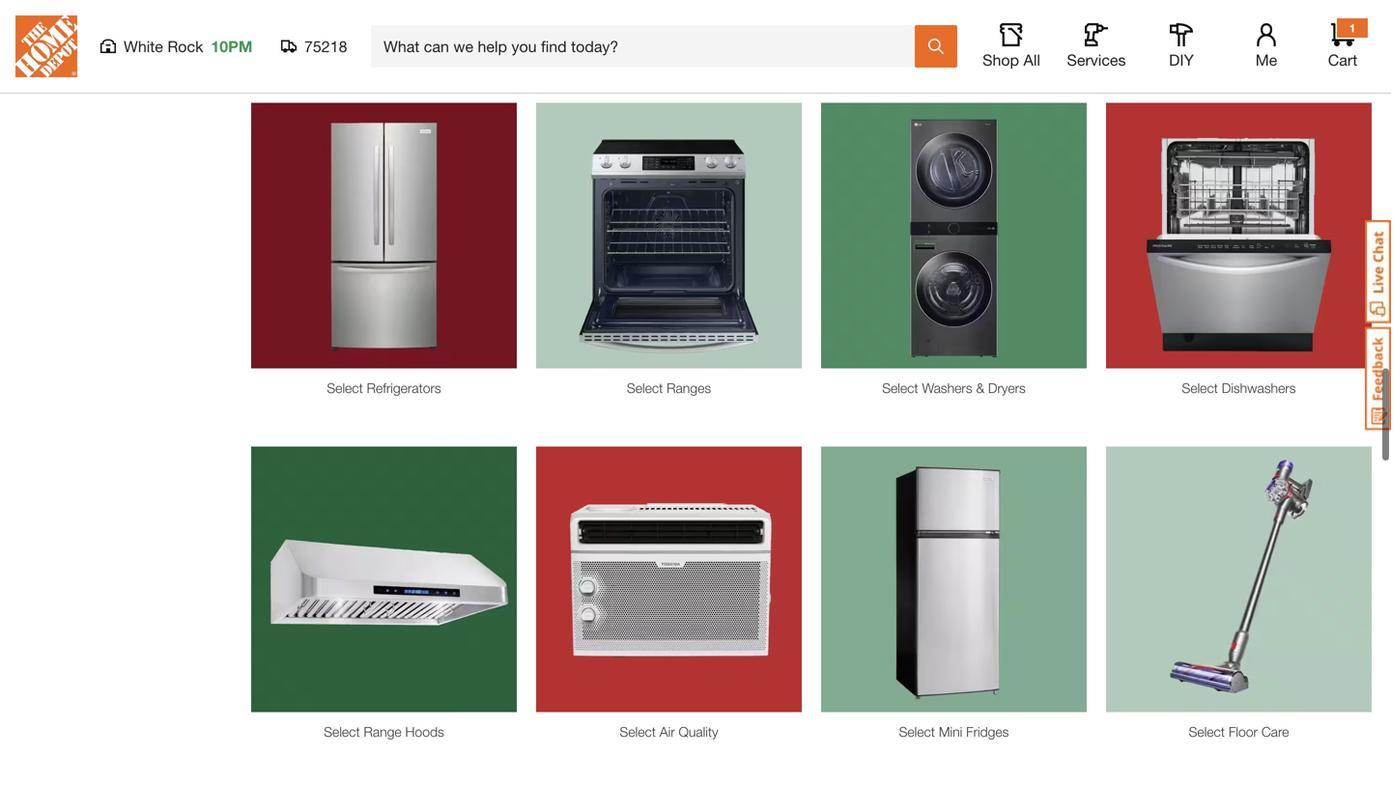 Task type: vqa. For each thing, say whether or not it's contained in the screenshot.
shop all
yes



Task type: locate. For each thing, give the bounding box(es) containing it.
all
[[1024, 51, 1040, 69]]

select for select refrigerators
[[327, 380, 363, 396]]

75218 button
[[281, 37, 348, 56]]

select dishwashers link
[[1106, 378, 1372, 398]]

washers
[[922, 380, 972, 396]]

select left air
[[620, 724, 656, 740]]

select floor care
[[1189, 724, 1289, 740]]

select left ranges
[[627, 380, 663, 396]]

featured
[[251, 23, 383, 64]]

shop all
[[983, 51, 1040, 69]]

the home depot logo image
[[15, 15, 77, 77]]

refrigerators
[[367, 380, 441, 396]]

rock
[[167, 37, 203, 56]]

select
[[327, 380, 363, 396], [627, 380, 663, 396], [882, 380, 918, 396], [1182, 380, 1218, 396], [324, 724, 360, 740], [620, 724, 656, 740], [899, 724, 935, 740], [1189, 724, 1225, 740]]

shop
[[983, 51, 1019, 69]]

select left floor
[[1189, 724, 1225, 740]]

featured appliance savings
[[251, 23, 667, 64]]

select left the dishwashers
[[1182, 380, 1218, 396]]

select left washers
[[882, 380, 918, 396]]

me button
[[1236, 23, 1297, 70]]

floor
[[1229, 724, 1258, 740]]

select mini fridges image
[[821, 447, 1087, 712]]

shop all button
[[981, 23, 1042, 70]]

select ranges link
[[536, 378, 802, 398]]

select washers & dryers link
[[821, 378, 1087, 398]]

select refrigerators
[[327, 380, 441, 396]]

&
[[976, 380, 984, 396]]

hoods
[[405, 724, 444, 740]]

select left mini
[[899, 724, 935, 740]]

air
[[660, 724, 675, 740]]

cart
[[1328, 51, 1358, 69]]

select left refrigerators
[[327, 380, 363, 396]]

select left range
[[324, 724, 360, 740]]

select floor care link
[[1106, 722, 1372, 742]]

select dishwashers
[[1182, 380, 1296, 396]]

cart 1
[[1328, 21, 1358, 69]]

select for select dishwashers
[[1182, 380, 1218, 396]]

select rangehood image
[[251, 447, 517, 712]]

select refrigerators link
[[251, 378, 517, 398]]

ranges
[[667, 380, 711, 396]]

select air quality link
[[536, 722, 802, 742]]



Task type: describe. For each thing, give the bounding box(es) containing it.
select mini fridges link
[[821, 722, 1087, 742]]

select air quality image
[[536, 447, 802, 712]]

fridges
[[966, 724, 1009, 740]]

diy
[[1169, 51, 1194, 69]]

select ranges
[[627, 380, 711, 396]]

select dishwashers image
[[1106, 103, 1372, 368]]

live chat image
[[1365, 220, 1391, 324]]

mini
[[939, 724, 962, 740]]

select washers & dryers image
[[821, 103, 1087, 368]]

select ranges image
[[536, 103, 802, 368]]

quality
[[679, 724, 718, 740]]

select for select washers & dryers
[[882, 380, 918, 396]]

select refrigerators image
[[251, 103, 517, 368]]

white
[[124, 37, 163, 56]]

feedback link image
[[1365, 327, 1391, 431]]

select range hoods link
[[251, 722, 517, 742]]

dryers
[[988, 380, 1026, 396]]

select floor care image
[[1106, 447, 1372, 712]]

care
[[1262, 724, 1289, 740]]

me
[[1256, 51, 1277, 69]]

savings
[[550, 23, 667, 64]]

range
[[364, 724, 402, 740]]

white rock 10pm
[[124, 37, 253, 56]]

select range hoods
[[324, 724, 444, 740]]

select mini fridges
[[899, 724, 1009, 740]]

select for select range hoods
[[324, 724, 360, 740]]

What can we help you find today? search field
[[384, 26, 914, 67]]

1
[[1349, 21, 1356, 35]]

select for select ranges
[[627, 380, 663, 396]]

select for select floor care
[[1189, 724, 1225, 740]]

select air quality
[[620, 724, 718, 740]]

services button
[[1066, 23, 1127, 70]]

75218
[[304, 37, 347, 56]]

select for select air quality
[[620, 724, 656, 740]]

dishwashers
[[1222, 380, 1296, 396]]

select washers & dryers
[[882, 380, 1026, 396]]

services
[[1067, 51, 1126, 69]]

diy button
[[1151, 23, 1212, 70]]

10pm
[[211, 37, 253, 56]]

select for select mini fridges
[[899, 724, 935, 740]]

appliance
[[393, 23, 540, 64]]



